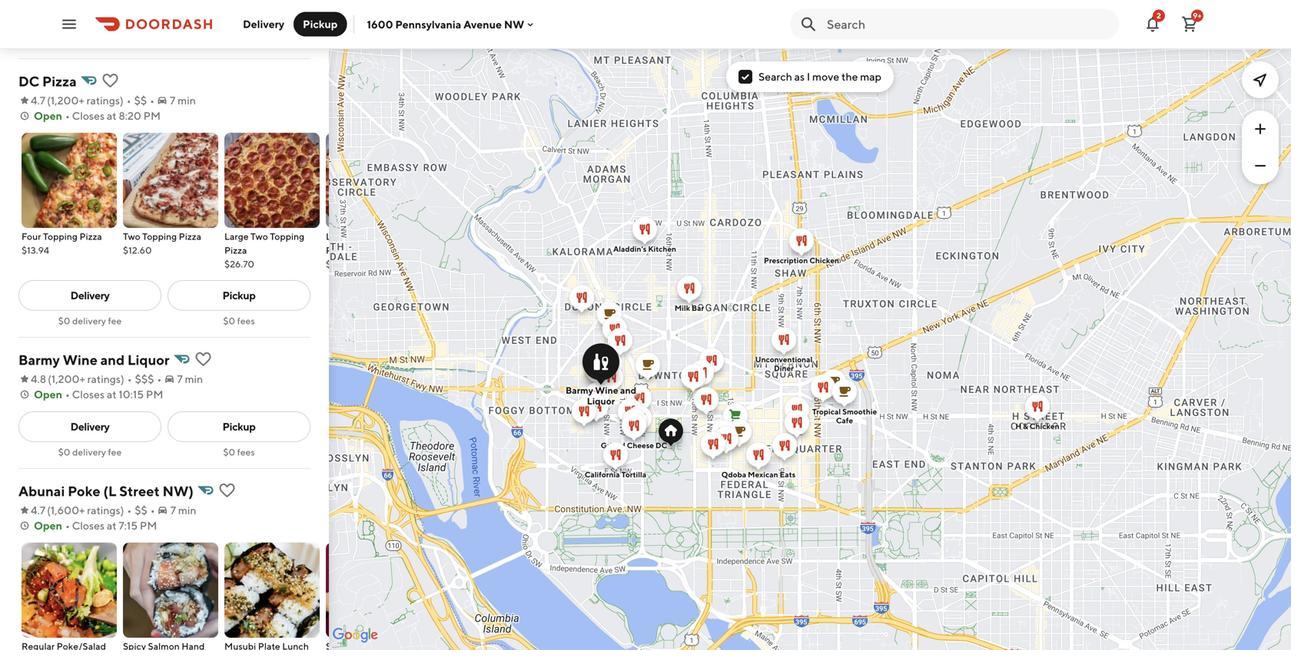 Task type: locate. For each thing, give the bounding box(es) containing it.
$$ down street
[[135, 504, 147, 517]]

1 vertical spatial delivery
[[72, 447, 106, 458]]

cheese
[[627, 441, 654, 450], [627, 441, 654, 450]]

7
[[170, 94, 176, 107], [177, 373, 183, 386], [170, 504, 176, 517]]

1 vertical spatial $0 delivery fee
[[58, 447, 122, 458]]

move
[[812, 70, 839, 83]]

average rating of 4.8 out of 5 element
[[18, 372, 46, 387]]

pickup link down click to add this store to your saved list icon
[[168, 412, 310, 443]]

two down large two topping pizza image
[[251, 231, 268, 242]]

large for large one topping pizza
[[326, 231, 350, 242]]

• $$ up '7:15'
[[127, 504, 147, 517]]

0 vertical spatial (
[[47, 94, 51, 107]]

pm right 8:20
[[143, 110, 161, 122]]

pizza right four
[[79, 231, 102, 242]]

0 vertical spatial 7
[[170, 94, 176, 107]]

2 vertical spatial ratings
[[87, 504, 120, 517]]

1 vertical spatial $0 fees
[[223, 447, 255, 458]]

milk bar
[[675, 304, 704, 313], [675, 304, 704, 313]]

7 min for dc pizza
[[170, 94, 196, 107]]

2 $0 fees from the top
[[223, 447, 255, 458]]

topping right one
[[373, 231, 407, 242]]

3 at from the top
[[107, 520, 116, 533]]

and
[[100, 352, 125, 368], [620, 385, 636, 396], [620, 385, 636, 396]]

1 $26.70 from the left
[[224, 259, 254, 270]]

2 two from the left
[[251, 231, 268, 242]]

click to add this store to your saved list image
[[101, 71, 119, 90], [218, 482, 236, 500]]

h & chicken
[[1015, 422, 1059, 431], [1015, 422, 1059, 431]]

delivery
[[72, 316, 106, 327], [72, 447, 106, 458]]

delivery up poke
[[72, 447, 106, 458]]

0 horizontal spatial large
[[224, 231, 249, 242]]

1 vertical spatial )
[[121, 373, 124, 386]]

$0 for first delivery link from the bottom of the page
[[58, 447, 70, 458]]

2 vertical spatial 7 min
[[170, 504, 196, 517]]

1 fee from the top
[[108, 316, 122, 327]]

at left '10:15' on the bottom left of the page
[[107, 388, 116, 401]]

closes left '10:15' on the bottom left of the page
[[72, 388, 105, 401]]

1 vertical spatial 4.7
[[31, 504, 45, 517]]

cafe
[[836, 417, 853, 425], [836, 417, 853, 425]]

prescription
[[764, 256, 808, 265], [764, 256, 808, 265]]

1 4.7 from the top
[[31, 94, 45, 107]]

2 open from the top
[[34, 388, 62, 401]]

delivery inside button
[[243, 18, 284, 30]]

4.7 down dc pizza
[[31, 94, 45, 107]]

$26.70
[[224, 259, 254, 270], [326, 259, 356, 270]]

milk
[[675, 304, 690, 313], [675, 304, 690, 313]]

barmy wine and liquor
[[18, 352, 169, 368], [566, 385, 636, 407], [566, 385, 636, 407]]

1 at from the top
[[107, 110, 116, 122]]

3 closes from the top
[[72, 520, 105, 533]]

california
[[585, 471, 620, 480], [585, 471, 620, 480]]

open down 4.8
[[34, 388, 62, 401]]

1 average rating of 4.7 out of 5 element from the top
[[18, 93, 45, 108]]

two inside two topping pizza $12.60
[[123, 231, 140, 242]]

1 vertical spatial fees
[[237, 447, 255, 458]]

1 horizontal spatial $26.70
[[326, 259, 356, 270]]

( 1,200+ ratings ) up open • closes at 8:20 pm
[[47, 94, 124, 107]]

0 vertical spatial pickup
[[303, 18, 338, 30]]

( right 4.8
[[48, 373, 51, 386]]

open
[[34, 110, 62, 122], [34, 388, 62, 401], [34, 520, 62, 533]]

1 vertical spatial (
[[48, 373, 51, 386]]

3 open from the top
[[34, 520, 62, 533]]

click to add this store to your saved list image up open • closes at 8:20 pm
[[101, 71, 119, 90]]

0 vertical spatial • $$
[[127, 94, 147, 107]]

zoom in image
[[1251, 120, 1270, 138]]

1 vertical spatial 7
[[177, 373, 183, 386]]

$26.70 inside large one topping pizza $26.70
[[326, 259, 356, 270]]

1 large from the left
[[224, 231, 249, 242]]

3 topping from the left
[[270, 231, 304, 242]]

) up '7:15'
[[120, 504, 124, 517]]

0 vertical spatial open
[[34, 110, 62, 122]]

0 vertical spatial at
[[107, 110, 116, 122]]

two
[[123, 231, 140, 242], [251, 231, 268, 242]]

click to add this store to your saved list image for abunai poke (l street nw)
[[218, 482, 236, 500]]

1 two from the left
[[123, 231, 140, 242]]

0 vertical spatial $0 delivery fee
[[58, 316, 122, 327]]

0 vertical spatial delivery
[[243, 18, 284, 30]]

1 vertical spatial pickup link
[[168, 412, 310, 443]]

0 vertical spatial ( 1,200+ ratings )
[[47, 94, 124, 107]]

1 vertical spatial average rating of 4.7 out of 5 element
[[18, 503, 45, 519]]

0 vertical spatial $$
[[134, 94, 147, 107]]

pm down $$$
[[146, 388, 163, 401]]

liquor
[[127, 352, 169, 368], [587, 396, 615, 407], [587, 396, 615, 407]]

topping up $12.60
[[142, 231, 177, 242]]

$0 fees for 1st delivery link from the top of the page
[[223, 316, 255, 327]]

1 vertical spatial delivery
[[70, 289, 109, 302]]

two topping pizza image
[[123, 133, 218, 228]]

2 4.7 from the top
[[31, 504, 45, 517]]

2 vertical spatial open
[[34, 520, 62, 533]]

2 average rating of 4.7 out of 5 element from the top
[[18, 503, 45, 519]]

0 vertical spatial 1,200+
[[51, 94, 84, 107]]

2 vertical spatial (
[[47, 504, 51, 517]]

four topping pizza image
[[22, 133, 117, 228]]

large inside large one topping pizza $26.70
[[326, 231, 350, 242]]

at left '7:15'
[[107, 520, 116, 533]]

fee up open • closes at 10:15 pm
[[108, 316, 122, 327]]

)
[[120, 94, 124, 107], [121, 373, 124, 386], [120, 504, 124, 517]]

ratings
[[87, 94, 120, 107], [87, 373, 121, 386], [87, 504, 120, 517]]

$0 delivery fee up poke
[[58, 447, 122, 458]]

2 $0 delivery fee from the top
[[58, 447, 122, 458]]

delivery down open • closes at 10:15 pm
[[70, 421, 109, 433]]

at
[[107, 110, 116, 122], [107, 388, 116, 401], [107, 520, 116, 533]]

4.7 for abunai
[[31, 504, 45, 517]]

fee for first delivery link from the bottom of the page
[[108, 447, 122, 458]]

1 fees from the top
[[237, 316, 255, 327]]

pm for barmy wine and liquor
[[146, 388, 163, 401]]

chicken
[[809, 256, 839, 265], [809, 256, 839, 265], [1030, 422, 1059, 431], [1030, 422, 1059, 431]]

musubi plate lunch image
[[224, 543, 320, 639]]

open for abunai
[[34, 520, 62, 533]]

1,200+ right 4.8
[[51, 373, 85, 386]]

fee up the (l
[[108, 447, 122, 458]]

2 closes from the top
[[72, 388, 105, 401]]

pizza inside two topping pizza $12.60
[[179, 231, 201, 242]]

1 vertical spatial delivery link
[[18, 412, 161, 443]]

average rating of 4.7 out of 5 element
[[18, 93, 45, 108], [18, 503, 45, 519]]

1 horizontal spatial click to add this store to your saved list image
[[218, 482, 236, 500]]

average rating of 4.7 out of 5 element down abunai
[[18, 503, 45, 519]]

0 horizontal spatial click to add this store to your saved list image
[[101, 71, 119, 90]]

1 vertical spatial click to add this store to your saved list image
[[218, 482, 236, 500]]

$26.70 inside large two topping pizza $26.70
[[224, 259, 254, 270]]

large left one
[[326, 231, 350, 242]]

9+ button
[[1174, 9, 1205, 40]]

1 vertical spatial pm
[[146, 388, 163, 401]]

7 for barmy wine and liquor
[[177, 373, 183, 386]]

$0
[[58, 316, 70, 327], [223, 316, 235, 327], [58, 447, 70, 458], [223, 447, 235, 458]]

pickup
[[303, 18, 338, 30], [222, 289, 256, 302], [222, 421, 256, 433]]

open down 1,600+
[[34, 520, 62, 533]]

grilled cheese dc
[[601, 441, 667, 450], [601, 441, 667, 450]]

1 open from the top
[[34, 110, 62, 122]]

pizza inside large one topping pizza $26.70
[[326, 245, 348, 256]]

delivery link down open • closes at 10:15 pm
[[18, 412, 161, 443]]

delivery
[[243, 18, 284, 30], [70, 289, 109, 302], [70, 421, 109, 433]]

0 vertical spatial fees
[[237, 316, 255, 327]]

( down dc pizza
[[47, 94, 51, 107]]

2 vertical spatial pm
[[140, 520, 157, 533]]

0 vertical spatial 7 min
[[170, 94, 196, 107]]

1 vertical spatial open
[[34, 388, 62, 401]]

• down 1,600+
[[65, 520, 70, 533]]

) up 8:20
[[120, 94, 124, 107]]

large two topping pizza image
[[224, 133, 320, 228]]

1 vertical spatial 1,200+
[[51, 373, 85, 386]]

$$$
[[135, 373, 154, 386]]

aladdin's
[[613, 245, 647, 254], [613, 245, 647, 254]]

7 min
[[170, 94, 196, 107], [177, 373, 203, 386], [170, 504, 196, 517]]

pennsylvania
[[395, 18, 461, 31]]

4 topping from the left
[[373, 231, 407, 242]]

click to add this store to your saved list image for dc pizza
[[101, 71, 119, 90]]

large down large two topping pizza image
[[224, 231, 249, 242]]

closes
[[72, 110, 105, 122], [72, 388, 105, 401], [72, 520, 105, 533]]

fees
[[237, 316, 255, 327], [237, 447, 255, 458]]

h
[[1015, 422, 1021, 431], [1015, 422, 1021, 431]]

1 $0 delivery fee from the top
[[58, 316, 122, 327]]

ratings for wine
[[87, 373, 121, 386]]

1 horizontal spatial large
[[326, 231, 350, 242]]

barmy
[[18, 352, 60, 368], [566, 385, 593, 396], [566, 385, 593, 396]]

topping down large two topping pizza image
[[270, 231, 304, 242]]

0 vertical spatial delivery link
[[18, 280, 161, 311]]

• up '7:15'
[[127, 504, 132, 517]]

$0 delivery fee up open • closes at 10:15 pm
[[58, 316, 122, 327]]

pizza down two topping pizza image
[[179, 231, 201, 242]]

tropical smoothie cafe
[[812, 408, 877, 425], [812, 408, 877, 425]]

2 $26.70 from the left
[[326, 259, 356, 270]]

ratings up open • closes at 10:15 pm
[[87, 373, 121, 386]]

map region
[[279, 0, 1291, 651]]

1 horizontal spatial two
[[251, 231, 268, 242]]

large inside large two topping pizza $26.70
[[224, 231, 249, 242]]

1,600+
[[51, 504, 85, 517]]

topping
[[43, 231, 78, 242], [142, 231, 177, 242], [270, 231, 304, 242], [373, 231, 407, 242]]

open • closes at 7:15 pm
[[34, 520, 157, 533]]

pizza right large two topping pizza $26.70
[[326, 245, 348, 256]]

1 pickup link from the top
[[168, 280, 310, 311]]

0 vertical spatial pm
[[143, 110, 161, 122]]

eats
[[780, 471, 796, 480], [780, 471, 796, 480]]

• up 8:20
[[127, 94, 131, 107]]

2 vertical spatial min
[[178, 504, 196, 517]]

qdoba
[[721, 471, 746, 480], [721, 471, 746, 480]]

at for poke
[[107, 520, 116, 533]]

1,200+ down dc pizza
[[51, 94, 84, 107]]

wine
[[63, 352, 98, 368], [595, 385, 618, 396], [595, 385, 618, 396]]

notification bell image
[[1143, 15, 1162, 33]]

0 vertical spatial closes
[[72, 110, 105, 122]]

abunai poke (l street nw)
[[18, 483, 194, 500]]

2 delivery from the top
[[72, 447, 106, 458]]

california tortilla
[[585, 471, 646, 480], [585, 471, 646, 480]]

1 vertical spatial $$
[[135, 504, 147, 517]]

fees for first delivery link from the bottom of the page
[[237, 447, 255, 458]]

closes down ( 1,600+ ratings )
[[72, 520, 105, 533]]

smoothie
[[842, 408, 877, 417], [842, 408, 877, 417]]

pm right '7:15'
[[140, 520, 157, 533]]

$$
[[134, 94, 147, 107], [135, 504, 147, 517]]

unconventional
[[755, 355, 812, 364], [755, 355, 812, 364]]

avenue
[[463, 18, 502, 31]]

2 at from the top
[[107, 388, 116, 401]]

• $$ for pizza
[[127, 94, 147, 107]]

0 vertical spatial 4.7
[[31, 94, 45, 107]]

( down abunai
[[47, 504, 51, 517]]

one
[[352, 231, 371, 242]]

fee for 1st delivery link from the top of the page
[[108, 316, 122, 327]]

at left 8:20
[[107, 110, 116, 122]]

topping inside two topping pizza $12.60
[[142, 231, 177, 242]]

pickup link down large two topping pizza $26.70
[[168, 280, 310, 311]]

7 for dc pizza
[[170, 94, 176, 107]]

two topping pizza $12.60
[[123, 231, 201, 256]]

delivery down four topping pizza $13.94 at left
[[70, 289, 109, 302]]

dc
[[18, 73, 39, 90], [656, 441, 667, 450], [656, 441, 667, 450]]

2 delivery link from the top
[[18, 412, 161, 443]]

pm
[[143, 110, 161, 122], [146, 388, 163, 401], [140, 520, 157, 533]]

1 $0 fees from the top
[[223, 316, 255, 327]]

2 vertical spatial at
[[107, 520, 116, 533]]

delivery left pickup button
[[243, 18, 284, 30]]

open down dc pizza
[[34, 110, 62, 122]]

ratings up the open • closes at 7:15 pm
[[87, 504, 120, 517]]

spicy salmon hand roll image
[[123, 543, 218, 639]]

pickup link
[[168, 280, 310, 311], [168, 412, 310, 443]]

• up open • closes at 8:20 pm
[[150, 94, 154, 107]]

pickup button
[[294, 12, 347, 37]]

four
[[22, 231, 41, 242]]

0 vertical spatial click to add this store to your saved list image
[[101, 71, 119, 90]]

average rating of 4.7 out of 5 element down dc pizza
[[18, 93, 45, 108]]

0 horizontal spatial $26.70
[[224, 259, 254, 270]]

tropical
[[812, 408, 841, 417], [812, 408, 841, 417]]

1 vertical spatial min
[[185, 373, 203, 386]]

two up $12.60
[[123, 231, 140, 242]]

large two topping pizza $26.70
[[224, 231, 304, 270]]

1 vertical spatial 7 min
[[177, 373, 203, 386]]

• $$
[[127, 94, 147, 107], [127, 504, 147, 517]]

0 vertical spatial )
[[120, 94, 124, 107]]

4.7 down abunai
[[31, 504, 45, 517]]

2 fees from the top
[[237, 447, 255, 458]]

8:20
[[119, 110, 141, 122]]

kitchen
[[648, 245, 676, 254], [648, 245, 676, 254]]

1 vertical spatial ratings
[[87, 373, 121, 386]]

bar
[[692, 304, 704, 313], [692, 304, 704, 313]]

ratings for poke
[[87, 504, 120, 517]]

$26.70 for large one topping pizza $26.70
[[326, 259, 356, 270]]

tortilla
[[621, 471, 646, 480], [621, 471, 646, 480]]

topping inside large one topping pizza $26.70
[[373, 231, 407, 242]]

min for abunai poke (l street nw)
[[178, 504, 196, 517]]

) up '10:15' on the bottom left of the page
[[121, 373, 124, 386]]

1 closes from the top
[[72, 110, 105, 122]]

grilled
[[601, 441, 625, 450], [601, 441, 625, 450]]

street
[[119, 483, 160, 500]]

delivery link down four topping pizza $13.94 at left
[[18, 280, 161, 311]]

1 delivery from the top
[[72, 316, 106, 327]]

1 vertical spatial fee
[[108, 447, 122, 458]]

mexican
[[748, 471, 778, 480], [748, 471, 778, 480]]

min
[[178, 94, 196, 107], [185, 373, 203, 386], [178, 504, 196, 517]]

4.8
[[31, 373, 46, 386]]

open menu image
[[60, 15, 78, 33]]

0 vertical spatial pickup link
[[168, 280, 310, 311]]

2 vertical spatial 7
[[170, 504, 176, 517]]

• down street
[[150, 504, 155, 517]]

Search as I move the map checkbox
[[738, 70, 752, 84]]

click to add this store to your saved list image right the nw)
[[218, 482, 236, 500]]

• $$ up 8:20
[[127, 94, 147, 107]]

0 vertical spatial average rating of 4.7 out of 5 element
[[18, 93, 45, 108]]

1 vertical spatial ( 1,200+ ratings )
[[48, 373, 124, 386]]

large
[[224, 231, 249, 242], [326, 231, 350, 242]]

aladdin's kitchen prescription chicken
[[613, 245, 839, 265], [613, 245, 839, 265]]

(
[[47, 94, 51, 107], [48, 373, 51, 386], [47, 504, 51, 517]]

i
[[807, 70, 810, 83]]

4.7
[[31, 94, 45, 107], [31, 504, 45, 517]]

1 topping from the left
[[43, 231, 78, 242]]

regular poke/salad bowl image
[[22, 543, 117, 639]]

( 1,200+ ratings ) up open • closes at 10:15 pm
[[48, 373, 124, 386]]

&
[[1023, 422, 1028, 431], [1023, 422, 1028, 431]]

delivery up open • closes at 10:15 pm
[[72, 316, 106, 327]]

search as i move the map
[[758, 70, 881, 83]]

2 pickup link from the top
[[168, 412, 310, 443]]

2 topping from the left
[[142, 231, 177, 242]]

2 large from the left
[[326, 231, 350, 242]]

$$ for pizza
[[134, 94, 147, 107]]

ratings up open • closes at 8:20 pm
[[87, 94, 120, 107]]

0 vertical spatial min
[[178, 94, 196, 107]]

2 vertical spatial closes
[[72, 520, 105, 533]]

the
[[841, 70, 858, 83]]

1 vertical spatial pickup
[[222, 289, 256, 302]]

0 vertical spatial fee
[[108, 316, 122, 327]]

topping up $13.94
[[43, 231, 78, 242]]

$0 delivery fee for 1st delivery link from the top of the page
[[58, 316, 122, 327]]

$0 fees
[[223, 316, 255, 327], [223, 447, 255, 458]]

1 vertical spatial at
[[107, 388, 116, 401]]

( 1,200+ ratings ) for pizza
[[47, 94, 124, 107]]

unconventional diner
[[755, 355, 812, 373], [755, 355, 812, 373]]

delivery button
[[234, 12, 294, 37]]

$$ up 8:20
[[134, 94, 147, 107]]

at for pizza
[[107, 110, 116, 122]]

0 vertical spatial ratings
[[87, 94, 120, 107]]

0 horizontal spatial two
[[123, 231, 140, 242]]

pickup for first delivery link from the bottom of the page
[[222, 421, 256, 433]]

•
[[127, 94, 131, 107], [150, 94, 154, 107], [65, 110, 70, 122], [127, 373, 132, 386], [157, 373, 162, 386], [65, 388, 70, 401], [127, 504, 132, 517], [150, 504, 155, 517], [65, 520, 70, 533]]

closes left 8:20
[[72, 110, 105, 122]]

pm for dc pizza
[[143, 110, 161, 122]]

1 vertical spatial • $$
[[127, 504, 147, 517]]

diner
[[774, 364, 794, 373], [774, 364, 794, 373]]

1 vertical spatial closes
[[72, 388, 105, 401]]

min for barmy wine and liquor
[[185, 373, 203, 386]]

$0 delivery fee
[[58, 316, 122, 327], [58, 447, 122, 458]]

1,200+
[[51, 94, 84, 107], [51, 373, 85, 386]]

0 vertical spatial $0 fees
[[223, 316, 255, 327]]

2 vertical spatial )
[[120, 504, 124, 517]]

2 vertical spatial pickup
[[222, 421, 256, 433]]

0 vertical spatial delivery
[[72, 316, 106, 327]]

pizza right two topping pizza $12.60
[[224, 245, 247, 256]]

2 fee from the top
[[108, 447, 122, 458]]

ratings for pizza
[[87, 94, 120, 107]]

pizza
[[42, 73, 77, 90], [79, 231, 102, 242], [179, 231, 201, 242], [224, 245, 247, 256], [326, 245, 348, 256]]



Task type: describe. For each thing, give the bounding box(es) containing it.
1 items, open order cart image
[[1180, 15, 1199, 33]]

open • closes at 8:20 pm
[[34, 110, 161, 122]]

pickup inside button
[[303, 18, 338, 30]]

topping inside large two topping pizza $26.70
[[270, 231, 304, 242]]

( for barmy
[[48, 373, 51, 386]]

1,200+ for wine
[[51, 373, 85, 386]]

• left $$$
[[127, 373, 132, 386]]

closes for wine
[[72, 388, 105, 401]]

7:15
[[119, 520, 138, 533]]

at for wine
[[107, 388, 116, 401]]

pizza inside large two topping pizza $26.70
[[224, 245, 247, 256]]

$0 delivery fee for first delivery link from the bottom of the page
[[58, 447, 122, 458]]

2
[[1157, 11, 1161, 20]]

as
[[794, 70, 805, 83]]

topping inside four topping pizza $13.94
[[43, 231, 78, 242]]

7 for abunai poke (l street nw)
[[170, 504, 176, 517]]

large one topping pizza $26.70
[[326, 231, 407, 270]]

( 1,200+ ratings ) for wine
[[48, 373, 124, 386]]

closes for pizza
[[72, 110, 105, 122]]

( for dc
[[47, 94, 51, 107]]

open for barmy
[[34, 388, 62, 401]]

• $$$
[[127, 373, 154, 386]]

2 vertical spatial delivery
[[70, 421, 109, 433]]

) for wine
[[121, 373, 124, 386]]

recenter the map image
[[1251, 71, 1270, 89]]

$0 for pickup link associated with first delivery link from the bottom of the page
[[223, 447, 235, 458]]

9+
[[1193, 11, 1202, 20]]

1600
[[367, 18, 393, 31]]

$26.70 for large two topping pizza $26.70
[[224, 259, 254, 270]]

nw
[[504, 18, 524, 31]]

average rating of 4.7 out of 5 element for dc
[[18, 93, 45, 108]]

( for abunai
[[47, 504, 51, 517]]

• down dc pizza
[[65, 110, 70, 122]]

4.7 for dc
[[31, 94, 45, 107]]

1600 pennsylvania avenue nw
[[367, 18, 524, 31]]

large for large two topping pizza
[[224, 231, 249, 242]]

(l
[[103, 483, 116, 500]]

pickup link for first delivery link from the bottom of the page
[[168, 412, 310, 443]]

pm for abunai poke (l street nw)
[[140, 520, 157, 533]]

• right $$$
[[157, 373, 162, 386]]

) for poke
[[120, 504, 124, 517]]

fees for 1st delivery link from the top of the page
[[237, 316, 255, 327]]

average rating of 4.7 out of 5 element for abunai
[[18, 503, 45, 519]]

map
[[860, 70, 881, 83]]

1,200+ for pizza
[[51, 94, 84, 107]]

pizza up open • closes at 8:20 pm
[[42, 73, 77, 90]]

( 1,600+ ratings )
[[47, 504, 124, 517]]

open for dc
[[34, 110, 62, 122]]

7 min for barmy wine and liquor
[[177, 373, 203, 386]]

poke
[[68, 483, 100, 500]]

closes for poke
[[72, 520, 105, 533]]

$0 fees for first delivery link from the bottom of the page
[[223, 447, 255, 458]]

$0 for 1st delivery link from the top of the page pickup link
[[223, 316, 235, 327]]

powered by google image
[[333, 629, 378, 644]]

dc pizza
[[18, 73, 77, 90]]

1 delivery link from the top
[[18, 280, 161, 311]]

two inside large two topping pizza $26.70
[[251, 231, 268, 242]]

open • closes at 10:15 pm
[[34, 388, 163, 401]]

pizza inside four topping pizza $13.94
[[79, 231, 102, 242]]

click to add this store to your saved list image
[[194, 350, 212, 369]]

• $$ for poke
[[127, 504, 147, 517]]

search
[[758, 70, 792, 83]]

Store search: begin typing to search for stores available on DoorDash text field
[[827, 16, 1110, 33]]

$13.94
[[22, 245, 49, 256]]

nw)
[[163, 483, 194, 500]]

four topping pizza $13.94
[[22, 231, 102, 256]]

$12.60
[[123, 245, 152, 256]]

) for pizza
[[120, 94, 124, 107]]

pickup link for 1st delivery link from the top of the page
[[168, 280, 310, 311]]

7 min for abunai poke (l street nw)
[[170, 504, 196, 517]]

$$ for poke
[[135, 504, 147, 517]]

min for dc pizza
[[178, 94, 196, 107]]

$0 for 1st delivery link from the top of the page
[[58, 316, 70, 327]]

abunai
[[18, 483, 65, 500]]

1600 pennsylvania avenue nw button
[[367, 18, 537, 31]]

pickup for 1st delivery link from the top of the page
[[222, 289, 256, 302]]

• left '10:15' on the bottom left of the page
[[65, 388, 70, 401]]

zoom out image
[[1251, 157, 1270, 175]]

10:15
[[119, 388, 144, 401]]



Task type: vqa. For each thing, say whether or not it's contained in the screenshot.
$0 Delivery Fee At Nearby Restaurants link
no



